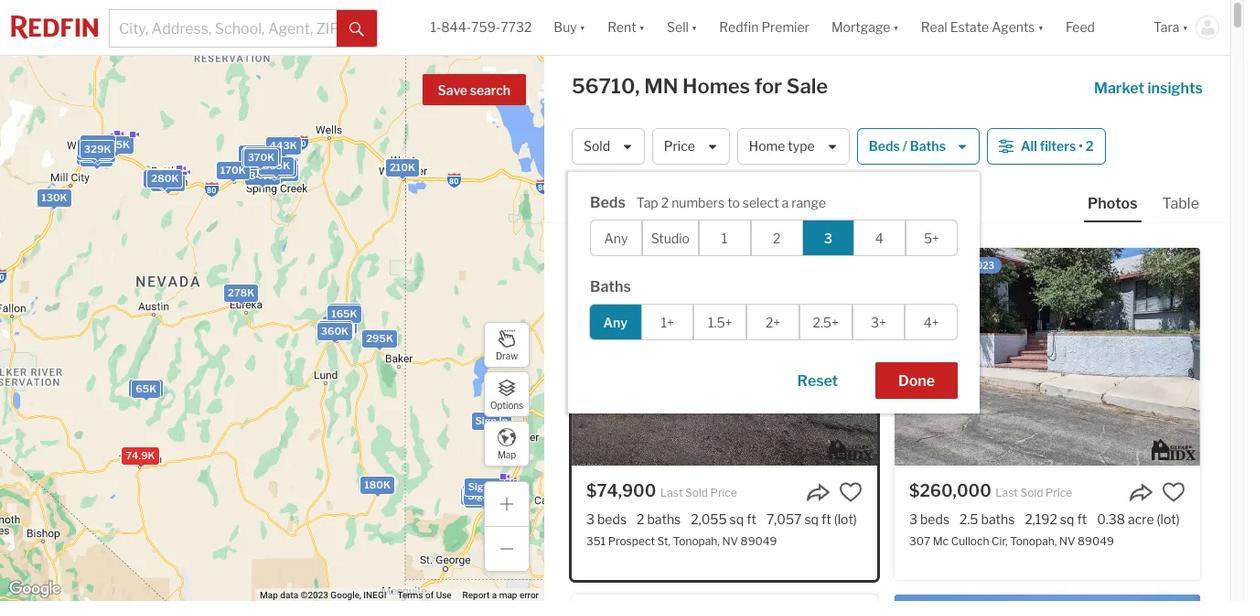Task type: locate. For each thing, give the bounding box(es) containing it.
2 right tap
[[661, 195, 669, 211]]

1 horizontal spatial last sold price
[[996, 486, 1073, 500]]

• left sort
[[646, 192, 649, 207]]

mortgage ▾
[[832, 20, 899, 35]]

1 349k from the left
[[262, 160, 290, 173]]

homes
[[595, 191, 636, 206]]

100k
[[247, 153, 273, 166]]

0 vertical spatial beds
[[869, 139, 900, 154]]

beds up 351
[[598, 512, 627, 527]]

save
[[438, 82, 468, 98]]

1 horizontal spatial 89049
[[1078, 535, 1115, 548]]

last up 2.5 baths
[[996, 486, 1019, 500]]

table
[[1163, 195, 1200, 212]]

baths up cir, on the right bottom of page
[[982, 512, 1015, 527]]

0 vertical spatial 370k
[[247, 151, 274, 163]]

1 vertical spatial any
[[604, 314, 628, 330]]

redfin
[[720, 20, 759, 35]]

1 horizontal spatial 250k
[[248, 150, 275, 163]]

favorite button checkbox down greater las vegas association of realtors (glvar) icon
[[1162, 480, 1186, 504]]

2 (lot) from the left
[[1157, 512, 1180, 527]]

1 horizontal spatial •
[[1079, 139, 1083, 154]]

nv down 2,192 sq ft
[[1060, 535, 1076, 548]]

351
[[587, 535, 606, 548]]

1 horizontal spatial sold
[[686, 486, 708, 500]]

0 horizontal spatial map
[[260, 590, 278, 600]]

2 last from the left
[[996, 486, 1019, 500]]

0 horizontal spatial 280k
[[151, 172, 178, 185]]

0 horizontal spatial 245k
[[154, 176, 181, 189]]

error
[[520, 590, 539, 600]]

last for $74,900
[[661, 486, 683, 500]]

4 ▾ from the left
[[894, 20, 899, 35]]

submit search image
[[350, 22, 364, 36]]

a left map
[[492, 590, 497, 600]]

dialog containing beds
[[568, 172, 980, 414]]

300k
[[256, 153, 284, 166]]

favorite button image
[[1162, 480, 1186, 504]]

0 horizontal spatial 3
[[587, 512, 595, 527]]

0 vertical spatial •
[[1079, 139, 1083, 154]]

1 vertical spatial baths
[[590, 278, 631, 296]]

2 last sold price from the left
[[996, 486, 1073, 500]]

2.5+ radio
[[800, 304, 853, 340]]

399k
[[264, 161, 291, 174]]

2 right filters
[[1086, 139, 1094, 154]]

any left 1+ radio
[[604, 314, 628, 330]]

terms of use link
[[398, 590, 452, 600]]

1 horizontal spatial tonopah,
[[1011, 535, 1057, 548]]

google image
[[5, 577, 65, 601]]

sold for $260,000
[[1021, 486, 1044, 500]]

370k
[[247, 151, 274, 163], [321, 323, 349, 335]]

favorite button checkbox for $74,900
[[839, 480, 863, 504]]

save search
[[438, 82, 511, 98]]

map left 'data'
[[260, 590, 278, 600]]

0 horizontal spatial •
[[646, 192, 649, 207]]

750k
[[266, 164, 294, 177]]

1 last sold price from the left
[[661, 486, 737, 500]]

335k
[[247, 150, 275, 163], [262, 160, 290, 172], [264, 162, 291, 175], [248, 171, 275, 183]]

65k
[[135, 382, 156, 395]]

185k
[[332, 305, 358, 318]]

2 ft from the left
[[822, 512, 832, 527]]

▾ for mortgage ▾
[[894, 20, 899, 35]]

260k
[[84, 138, 111, 150], [256, 155, 284, 167], [257, 155, 285, 167], [127, 449, 154, 462]]

2 ▾ from the left
[[639, 20, 645, 35]]

any inside option
[[605, 230, 628, 246]]

(lot)
[[834, 512, 857, 527], [1157, 512, 1180, 527]]

ft right 7,057
[[822, 512, 832, 527]]

1 horizontal spatial 210k
[[389, 161, 415, 174]]

dialog
[[568, 172, 980, 414]]

sold inside button
[[584, 139, 611, 154]]

map region
[[0, 0, 768, 601]]

0 vertical spatial 245k
[[247, 151, 275, 163]]

1 horizontal spatial beds
[[921, 512, 950, 527]]

2 favorite button checkbox from the left
[[1162, 480, 1186, 504]]

of
[[426, 590, 434, 600]]

studio
[[651, 230, 690, 246]]

2 horizontal spatial sold
[[1021, 486, 1044, 500]]

price for $260,000
[[1046, 486, 1073, 500]]

report a map error link
[[463, 590, 539, 600]]

1 vertical spatial •
[[646, 192, 649, 207]]

0 vertical spatial map
[[498, 449, 516, 460]]

1
[[722, 230, 728, 246]]

385k
[[251, 151, 279, 164], [264, 165, 291, 177]]

buy ▾
[[554, 20, 586, 35]]

data
[[280, 590, 298, 600]]

0 horizontal spatial 295k
[[248, 149, 275, 162]]

ft left 7,057
[[747, 512, 757, 527]]

draw button
[[484, 322, 530, 368]]

0 horizontal spatial (lot)
[[834, 512, 857, 527]]

171
[[572, 191, 592, 206]]

0 horizontal spatial a
[[492, 590, 497, 600]]

a left range
[[782, 195, 789, 211]]

to
[[728, 195, 740, 211]]

baths up the st,
[[647, 512, 681, 527]]

1 horizontal spatial ft
[[822, 512, 832, 527]]

1 sq from the left
[[730, 512, 744, 527]]

0 horizontal spatial tonopah,
[[673, 535, 720, 548]]

259k
[[248, 150, 275, 163]]

last sold price up 2,192 in the bottom right of the page
[[996, 486, 1073, 500]]

3 up the 307
[[910, 512, 918, 527]]

1 horizontal spatial 3 beds
[[910, 512, 950, 527]]

1 horizontal spatial 180k
[[364, 478, 390, 491]]

315k
[[248, 151, 274, 164], [262, 160, 288, 172], [262, 161, 288, 174]]

nv down 2,055 sq ft
[[722, 535, 739, 548]]

1 horizontal spatial 425k
[[248, 149, 275, 162]]

recommended
[[691, 191, 784, 206]]

any
[[605, 230, 628, 246], [604, 314, 628, 330]]

0 horizontal spatial ft
[[747, 512, 757, 527]]

all
[[1021, 139, 1038, 154]]

2 beds from the left
[[921, 512, 950, 527]]

280k
[[248, 150, 276, 163], [151, 172, 178, 185]]

0 vertical spatial option group
[[590, 220, 958, 256]]

7,057
[[767, 512, 802, 527]]

89049
[[741, 535, 777, 548], [1078, 535, 1115, 548]]

86k
[[80, 149, 101, 162]]

rent ▾
[[608, 20, 645, 35]]

89049 down 0.38
[[1078, 535, 1115, 548]]

(lot) down favorite button image
[[834, 512, 857, 527]]

1 horizontal spatial 195k
[[324, 323, 350, 335]]

3 ▾ from the left
[[692, 20, 698, 35]]

1 horizontal spatial 3
[[824, 230, 833, 246]]

1 horizontal spatial baths
[[910, 139, 946, 154]]

option group
[[590, 220, 958, 256], [589, 304, 958, 340]]

ft for $74,900
[[747, 512, 757, 527]]

3 checkbox
[[802, 220, 855, 256]]

▾ inside sell ▾ dropdown button
[[692, 20, 698, 35]]

0 horizontal spatial sq
[[730, 512, 744, 527]]

2.5
[[960, 512, 979, 527]]

3+ radio
[[853, 304, 905, 340]]

sold for $74,900
[[686, 486, 708, 500]]

1 horizontal spatial 245k
[[247, 151, 275, 163]]

1 horizontal spatial 175k
[[221, 164, 246, 177]]

0 vertical spatial 280k
[[248, 150, 276, 163]]

170k
[[220, 164, 245, 176]]

1 horizontal spatial price
[[711, 486, 737, 500]]

338k
[[250, 150, 278, 163]]

0 horizontal spatial last
[[661, 486, 683, 500]]

Any checkbox
[[590, 220, 642, 256]]

1 last from the left
[[661, 486, 683, 500]]

0 horizontal spatial 310k
[[150, 172, 176, 185]]

any inside radio
[[604, 314, 628, 330]]

sq right 7,057
[[805, 512, 819, 527]]

1 vertical spatial option group
[[589, 304, 958, 340]]

1-844-759-7732 link
[[431, 20, 532, 35]]

▾ inside buy ▾ dropdown button
[[580, 20, 586, 35]]

1 horizontal spatial 360k
[[320, 324, 348, 337]]

0 vertical spatial 285k
[[251, 147, 278, 160]]

baths for $74,900
[[647, 512, 681, 527]]

0 horizontal spatial baths
[[647, 512, 681, 527]]

2.5 baths
[[960, 512, 1015, 527]]

▾ inside rent ▾ dropdown button
[[639, 20, 645, 35]]

1 horizontal spatial last
[[996, 486, 1019, 500]]

1 baths from the left
[[647, 512, 681, 527]]

sq right 2,055
[[730, 512, 744, 527]]

0 vertical spatial 415k
[[245, 150, 271, 163]]

89049 down 7,057
[[741, 535, 777, 548]]

2 nv from the left
[[1060, 535, 1076, 548]]

City, Address, School, Agent, ZIP search field
[[110, 10, 337, 47]]

265k
[[257, 152, 284, 165], [257, 153, 285, 166]]

1 horizontal spatial nv
[[1060, 535, 1076, 548]]

photo of 307 mc culloch cir, tonopah, nv 89049 image
[[895, 248, 1201, 466]]

(lot) right acre
[[1157, 512, 1180, 527]]

last sold price
[[661, 486, 737, 500], [996, 486, 1073, 500]]

map down options
[[498, 449, 516, 460]]

0 horizontal spatial price
[[664, 139, 695, 154]]

1 horizontal spatial 370k
[[321, 323, 349, 335]]

1 3 beds from the left
[[587, 512, 627, 527]]

3 up 351
[[587, 512, 595, 527]]

real estate agents ▾
[[921, 20, 1044, 35]]

0 horizontal spatial 225k
[[258, 152, 285, 165]]

baths up any radio
[[590, 278, 631, 296]]

options
[[490, 399, 524, 410]]

▾ right rent
[[639, 20, 645, 35]]

sold up 2,055
[[686, 486, 708, 500]]

1 horizontal spatial sq
[[805, 512, 819, 527]]

273k
[[326, 319, 353, 332]]

report
[[463, 590, 490, 600]]

3 down range
[[824, 230, 833, 246]]

1 horizontal spatial (lot)
[[1157, 512, 1180, 527]]

tara
[[1154, 20, 1180, 35]]

last for $260,000
[[996, 486, 1019, 500]]

save search button
[[422, 74, 526, 105]]

greater las vegas association of realtors (glvar) image
[[829, 439, 873, 460]]

2 horizontal spatial sq
[[1061, 512, 1075, 527]]

tonopah,
[[673, 535, 720, 548], [1011, 535, 1057, 548]]

price inside button
[[664, 139, 695, 154]]

0 horizontal spatial sold
[[584, 139, 611, 154]]

3 beds up 351
[[587, 512, 627, 527]]

▾ right buy
[[580, 20, 586, 35]]

beds inside button
[[869, 139, 900, 154]]

245k
[[247, 151, 275, 163], [154, 176, 181, 189]]

1 vertical spatial 195k
[[324, 323, 350, 335]]

price up sort :
[[664, 139, 695, 154]]

beds up any option
[[590, 194, 626, 211]]

0 vertical spatial 330k
[[263, 161, 291, 173]]

0 horizontal spatial 210k
[[246, 151, 272, 164]]

use
[[436, 590, 452, 600]]

200k
[[322, 322, 350, 335]]

baths right / at the top of page
[[910, 139, 946, 154]]

redfin premier
[[720, 20, 810, 35]]

0 vertical spatial 360k
[[247, 149, 274, 162]]

market
[[1095, 80, 1145, 97]]

355k
[[83, 140, 110, 153]]

282k
[[257, 152, 284, 165]]

1 vertical spatial 225k
[[322, 323, 349, 336]]

270k
[[85, 137, 112, 150], [248, 149, 275, 162], [247, 149, 274, 162]]

• for filters
[[1079, 139, 1083, 154]]

0 horizontal spatial 3 beds
[[587, 512, 627, 527]]

price for $74,900
[[711, 486, 737, 500]]

0 vertical spatial any
[[605, 230, 628, 246]]

443k
[[269, 139, 297, 152]]

tonopah, down 2,055
[[673, 535, 720, 548]]

▾ inside "real estate agents ▾" link
[[1038, 20, 1044, 35]]

1 horizontal spatial 330k
[[322, 323, 349, 335]]

favorite button checkbox
[[839, 480, 863, 504], [1162, 480, 1186, 504]]

price up 2,055 sq ft
[[711, 486, 737, 500]]

buy
[[554, 20, 577, 35]]

1 favorite button checkbox from the left
[[839, 480, 863, 504]]

favorite button checkbox down greater las vegas association of realtors (glvar) image
[[839, 480, 863, 504]]

1 horizontal spatial baths
[[982, 512, 1015, 527]]

2+
[[766, 314, 781, 330]]

favorite button image
[[839, 480, 863, 504]]

408k
[[248, 149, 276, 162]]

• right filters
[[1079, 139, 1083, 154]]

3 ft from the left
[[1078, 512, 1087, 527]]

sold up 2,192 in the bottom right of the page
[[1021, 486, 1044, 500]]

2 horizontal spatial 175k
[[257, 155, 282, 168]]

price up 2,192 sq ft
[[1046, 486, 1073, 500]]

sq right 2,192 in the bottom right of the page
[[1061, 512, 1075, 527]]

2 horizontal spatial price
[[1046, 486, 1073, 500]]

1 beds from the left
[[598, 512, 627, 527]]

last sold price up 2,055
[[661, 486, 737, 500]]

Studio checkbox
[[642, 220, 699, 256]]

2,055
[[691, 512, 727, 527]]

reset
[[798, 372, 838, 390]]

▾ right mortgage
[[894, 20, 899, 35]]

1 horizontal spatial a
[[782, 195, 789, 211]]

0 horizontal spatial 89049
[[741, 535, 777, 548]]

• inside the 171 homes •
[[646, 192, 649, 207]]

beds up mc
[[921, 512, 950, 527]]

3 sq from the left
[[1061, 512, 1075, 527]]

0 vertical spatial 295k
[[248, 149, 275, 162]]

1 vertical spatial 360k
[[320, 324, 348, 337]]

▾ right agents
[[1038, 20, 1044, 35]]

1 horizontal spatial 310k
[[248, 151, 274, 163]]

2 tonopah, from the left
[[1011, 535, 1057, 548]]

195k
[[258, 155, 284, 168], [324, 323, 350, 335]]

rent ▾ button
[[597, 0, 656, 55]]

5 ▾ from the left
[[1038, 20, 1044, 35]]

520k
[[267, 165, 295, 178]]

0 horizontal spatial baths
[[590, 278, 631, 296]]

318k
[[249, 150, 275, 163]]

tonopah, down 2,192 in the bottom right of the page
[[1011, 535, 1057, 548]]

• inside button
[[1079, 139, 1083, 154]]

3 beds up the 307
[[910, 512, 950, 527]]

ft left 0.38
[[1078, 512, 1087, 527]]

1 horizontal spatial 295k
[[366, 332, 393, 345]]

▾ inside mortgage ▾ dropdown button
[[894, 20, 899, 35]]

1 vertical spatial 245k
[[154, 176, 181, 189]]

1 vertical spatial map
[[260, 590, 278, 600]]

0 horizontal spatial favorite button checkbox
[[839, 480, 863, 504]]

6 ▾ from the left
[[1183, 20, 1189, 35]]

/
[[903, 139, 908, 154]]

1 ft from the left
[[747, 512, 757, 527]]

last up 2 baths
[[661, 486, 683, 500]]

home type button
[[738, 128, 850, 165]]

1 vertical spatial a
[[492, 590, 497, 600]]

2 baths from the left
[[982, 512, 1015, 527]]

any down the 171 homes •
[[605, 230, 628, 246]]

2 horizontal spatial ft
[[1078, 512, 1087, 527]]

0 horizontal spatial beds
[[598, 512, 627, 527]]

2,192 sq ft
[[1025, 512, 1087, 527]]

recommended button
[[688, 190, 799, 207]]

1 horizontal spatial map
[[498, 449, 516, 460]]

0 horizontal spatial last sold price
[[661, 486, 737, 500]]

map inside map "button"
[[498, 449, 516, 460]]

in
[[499, 415, 508, 428], [491, 480, 500, 493], [491, 480, 501, 493], [495, 485, 504, 497], [495, 486, 504, 499], [490, 487, 499, 500], [493, 488, 503, 501], [495, 490, 504, 502], [488, 490, 498, 503], [491, 490, 500, 503], [495, 491, 504, 504], [492, 492, 501, 505]]

2 down select
[[773, 230, 781, 246]]

1 horizontal spatial favorite button checkbox
[[1162, 480, 1186, 504]]

sold up 171
[[584, 139, 611, 154]]

beds left / at the top of page
[[869, 139, 900, 154]]

0 vertical spatial 310k
[[248, 151, 274, 163]]

0 vertical spatial 180k
[[258, 155, 284, 167]]

1.5+ radio
[[694, 304, 747, 340]]

1 ▾ from the left
[[580, 20, 586, 35]]

sq
[[730, 512, 744, 527], [805, 512, 819, 527], [1061, 512, 1075, 527]]

▾
[[580, 20, 586, 35], [639, 20, 645, 35], [692, 20, 698, 35], [894, 20, 899, 35], [1038, 20, 1044, 35], [1183, 20, 1189, 35]]

last sold price for $74,900
[[661, 486, 737, 500]]

▾ right sell
[[692, 20, 698, 35]]

2 3 beds from the left
[[910, 512, 950, 527]]

2 horizontal spatial 3
[[910, 512, 918, 527]]

759-
[[471, 20, 501, 35]]

▾ right tara
[[1183, 20, 1189, 35]]

0 horizontal spatial nv
[[722, 535, 739, 548]]

105k
[[81, 141, 107, 154]]

336k
[[250, 150, 278, 163]]



Task type: describe. For each thing, give the bounding box(es) containing it.
1 vertical spatial 320k
[[267, 163, 294, 176]]

insights
[[1148, 80, 1203, 97]]

78k
[[85, 148, 105, 161]]

1 vertical spatial 180k
[[364, 478, 390, 491]]

feed button
[[1055, 0, 1143, 55]]

59.4k
[[248, 151, 278, 164]]

sort :
[[659, 191, 688, 206]]

photo of 351 prospect st, tonopah, nv 89049 image
[[572, 248, 878, 466]]

0 vertical spatial 320k
[[247, 150, 274, 163]]

322k
[[81, 142, 107, 155]]

buy ▾ button
[[554, 0, 586, 55]]

2 89049 from the left
[[1078, 535, 1115, 548]]

sell ▾
[[667, 20, 698, 35]]

2 sq from the left
[[805, 512, 819, 527]]

1 vertical spatial 415k
[[266, 163, 292, 176]]

mortgage ▾ button
[[821, 0, 910, 55]]

tap 2 numbers to select a range
[[637, 195, 826, 211]]

0 horizontal spatial 360k
[[247, 149, 274, 162]]

mortgage
[[832, 20, 891, 35]]

2+ radio
[[747, 304, 800, 340]]

1 89049 from the left
[[741, 535, 777, 548]]

sale
[[787, 74, 828, 98]]

0 horizontal spatial 120k
[[82, 141, 107, 154]]

2 inside button
[[1086, 139, 1094, 154]]

a inside dialog
[[782, 195, 789, 211]]

sold oct 4, 2023
[[912, 260, 995, 271]]

1 horizontal spatial 280k
[[248, 150, 276, 163]]

sq for $74,900
[[730, 512, 744, 527]]

2 349k from the left
[[263, 161, 291, 174]]

all filters • 2 button
[[987, 128, 1106, 165]]

▾ for buy ▾
[[580, 20, 586, 35]]

©2023
[[301, 590, 328, 600]]

range
[[792, 195, 826, 211]]

351 prospect st, tonopah, nv 89049
[[587, 535, 777, 548]]

3 for $260,000
[[910, 512, 918, 527]]

283k
[[251, 150, 279, 163]]

report a map error
[[463, 590, 539, 600]]

490k
[[267, 166, 295, 179]]

options button
[[484, 372, 530, 417]]

299k
[[262, 161, 289, 174]]

3+
[[871, 314, 887, 330]]

home
[[749, 139, 786, 154]]

mortgage ▾ button
[[832, 0, 899, 55]]

culloch
[[951, 535, 990, 548]]

table button
[[1159, 194, 1203, 221]]

mc
[[933, 535, 949, 548]]

0 horizontal spatial 370k
[[247, 151, 274, 163]]

any for studio
[[605, 230, 628, 246]]

1+ radio
[[641, 304, 694, 340]]

premier
[[762, 20, 810, 35]]

real
[[921, 20, 948, 35]]

map for map data ©2023 google, inegi
[[260, 590, 278, 600]]

347k
[[249, 170, 276, 182]]

google,
[[331, 590, 361, 600]]

agents
[[992, 20, 1036, 35]]

1 vertical spatial 285k
[[326, 319, 353, 332]]

133k
[[331, 307, 357, 320]]

$260,000
[[910, 481, 992, 501]]

sort
[[659, 191, 685, 206]]

map for map
[[498, 449, 516, 460]]

3 inside checkbox
[[824, 230, 833, 246]]

465k
[[83, 141, 111, 154]]

2,192
[[1025, 512, 1058, 527]]

oct
[[939, 260, 959, 271]]

2 up prospect
[[637, 512, 645, 527]]

234k
[[81, 141, 108, 154]]

baths for $260,000
[[982, 512, 1015, 527]]

4 checkbox
[[854, 220, 906, 256]]

3 for $74,900
[[587, 512, 595, 527]]

beds for $74,900
[[598, 512, 627, 527]]

266k
[[247, 149, 274, 162]]

baths inside button
[[910, 139, 946, 154]]

0 horizontal spatial 250k
[[84, 137, 111, 150]]

319k
[[83, 143, 108, 155]]

acre
[[1128, 512, 1155, 527]]

• for homes
[[646, 192, 649, 207]]

Any radio
[[589, 304, 642, 340]]

filters
[[1040, 139, 1076, 154]]

269k
[[322, 323, 349, 336]]

3 beds for $260,000
[[910, 512, 950, 527]]

photo of 14 wildcat ln, round mt, nv 89045 image
[[895, 595, 1201, 601]]

beds for $260,000
[[921, 512, 950, 527]]

greater las vegas association of realtors (glvar) image
[[1152, 439, 1196, 460]]

3 beds for $74,900
[[587, 512, 627, 527]]

1 (lot) from the left
[[834, 512, 857, 527]]

1 vertical spatial 280k
[[151, 172, 178, 185]]

56710,
[[572, 74, 640, 98]]

0.38
[[1097, 512, 1126, 527]]

410k
[[242, 147, 268, 160]]

0 horizontal spatial 285k
[[251, 147, 278, 160]]

1 horizontal spatial 120k
[[258, 154, 283, 167]]

362k
[[246, 151, 273, 163]]

tara ▾
[[1154, 20, 1189, 35]]

any for 1+
[[604, 314, 628, 330]]

ft for $260,000
[[1078, 512, 1087, 527]]

estate
[[951, 20, 989, 35]]

type
[[788, 139, 815, 154]]

0 vertical spatial 225k
[[258, 152, 285, 165]]

292k
[[263, 160, 290, 173]]

:
[[685, 191, 688, 206]]

312k
[[248, 151, 274, 164]]

favorite button checkbox for $260,000
[[1162, 480, 1186, 504]]

844-
[[441, 20, 471, 35]]

0 horizontal spatial 425k
[[86, 137, 113, 150]]

▾ for tara ▾
[[1183, 20, 1189, 35]]

cir,
[[992, 535, 1008, 548]]

145k
[[133, 382, 158, 395]]

0.38 acre (lot)
[[1097, 512, 1180, 527]]

0 horizontal spatial 175k
[[84, 151, 109, 163]]

2 inside option
[[773, 230, 781, 246]]

390k
[[83, 138, 111, 151]]

334k
[[251, 151, 279, 164]]

307
[[910, 535, 931, 548]]

inegi
[[364, 590, 387, 600]]

1 checkbox
[[699, 220, 751, 256]]

photos button
[[1084, 194, 1159, 222]]

0 vertical spatial 195k
[[258, 155, 284, 168]]

329k
[[84, 143, 111, 155]]

130k
[[41, 191, 67, 204]]

1 vertical spatial 310k
[[150, 172, 176, 185]]

2 checkbox
[[751, 220, 803, 256]]

sq for $260,000
[[1061, 512, 1075, 527]]

1 vertical spatial 330k
[[322, 323, 349, 335]]

▾ for sell ▾
[[692, 20, 698, 35]]

0 horizontal spatial 180k
[[258, 155, 284, 167]]

beds for beds / baths
[[869, 139, 900, 154]]

search
[[470, 82, 511, 98]]

real estate agents ▾ link
[[921, 0, 1044, 55]]

5+ checkbox
[[906, 220, 958, 256]]

terms
[[398, 590, 423, 600]]

1 vertical spatial 295k
[[366, 332, 393, 345]]

4+ radio
[[905, 304, 958, 340]]

photos
[[1088, 195, 1138, 212]]

1 tonopah, from the left
[[673, 535, 720, 548]]

445k
[[249, 149, 277, 162]]

645k
[[267, 160, 294, 173]]

0 horizontal spatial 330k
[[263, 161, 291, 173]]

feed
[[1066, 20, 1095, 35]]

▾ for rent ▾
[[639, 20, 645, 35]]

map button
[[484, 421, 530, 467]]

2 baths
[[637, 512, 681, 527]]

323k
[[83, 142, 110, 155]]

beds for beds
[[590, 194, 626, 211]]

1 vertical spatial 370k
[[321, 323, 349, 335]]

135k
[[257, 153, 283, 166]]

74.9k
[[125, 449, 155, 462]]

last sold price for $260,000
[[996, 486, 1073, 500]]

495k
[[264, 161, 292, 174]]

1.5+
[[708, 314, 733, 330]]

110k
[[259, 152, 283, 165]]

sell ▾ button
[[656, 0, 709, 55]]

220k
[[389, 161, 416, 174]]

1 nv from the left
[[722, 535, 739, 548]]



Task type: vqa. For each thing, say whether or not it's contained in the screenshot.
the leftmost ,
no



